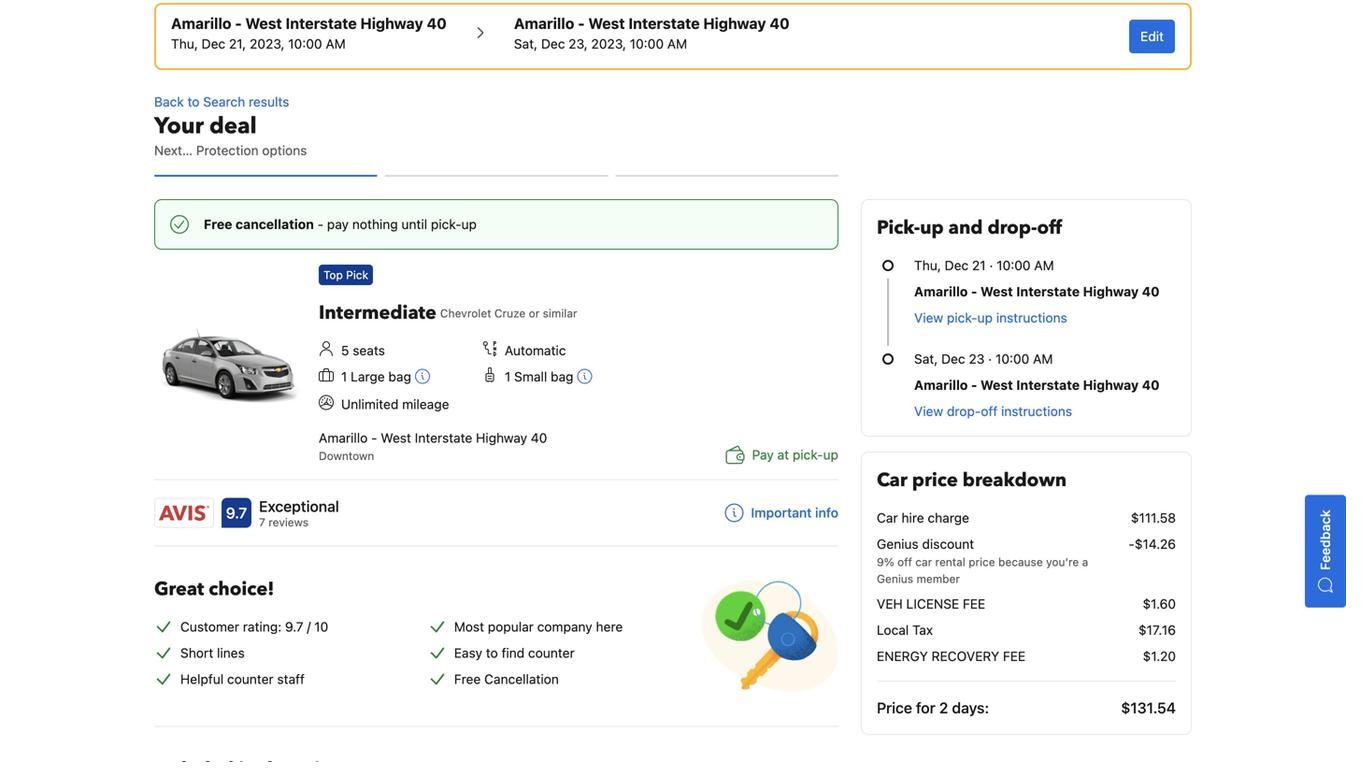 Task type: vqa. For each thing, say whether or not it's contained in the screenshot.
Pick-
yes



Task type: locate. For each thing, give the bounding box(es) containing it.
drop-
[[988, 215, 1037, 241], [947, 403, 981, 419]]

dec inside "amarillo - west interstate highway 40 thu, dec 21, 2023, 10:00 am"
[[202, 36, 226, 51]]

1 horizontal spatial thu,
[[915, 258, 941, 273]]

10:00 right 23
[[996, 351, 1030, 367]]

price
[[912, 468, 958, 493], [969, 555, 996, 569]]

1 horizontal spatial 1
[[505, 369, 511, 384]]

amarillo - west interstate highway 40 thu, dec 21, 2023, 10:00 am
[[171, 14, 447, 51]]

2 horizontal spatial pick-
[[947, 310, 978, 325]]

0 horizontal spatial 2023,
[[250, 36, 285, 51]]

1 for 1 small bag
[[505, 369, 511, 384]]

0 horizontal spatial counter
[[227, 671, 274, 687]]

0 vertical spatial genius
[[877, 536, 919, 552]]

· for 21
[[990, 258, 993, 273]]

west up 21,
[[245, 14, 282, 32]]

free cancellation
[[454, 671, 559, 687]]

to left find
[[486, 645, 498, 660]]

fee for veh license fee
[[963, 596, 986, 612]]

0 horizontal spatial 9.7
[[226, 504, 247, 522]]

0 horizontal spatial sat,
[[514, 36, 538, 51]]

customer
[[180, 619, 239, 634]]

most
[[454, 619, 484, 634]]

1 large bag
[[341, 369, 411, 384]]

west inside amarillo - west interstate highway 40 sat, dec 23, 2023, 10:00 am
[[589, 14, 625, 32]]

highway inside "amarillo - west interstate highway 40 thu, dec 21, 2023, 10:00 am"
[[360, 14, 423, 32]]

1 2023, from the left
[[250, 36, 285, 51]]

1 horizontal spatial drop-
[[988, 215, 1037, 241]]

highway inside amarillo - west interstate highway 40 downtown
[[476, 430, 527, 445]]

off
[[1037, 215, 1062, 241], [981, 403, 998, 419], [898, 555, 913, 569]]

1 left small
[[505, 369, 511, 384]]

- inside "amarillo - west interstate highway 40 thu, dec 21, 2023, 10:00 am"
[[235, 14, 242, 32]]

at
[[778, 447, 789, 462]]

short
[[180, 645, 213, 660]]

pick- right at
[[793, 447, 823, 462]]

interstate inside "amarillo - west interstate highway 40 thu, dec 21, 2023, 10:00 am"
[[286, 14, 357, 32]]

amarillo - west interstate highway 40 up view drop-off instructions
[[915, 377, 1160, 393]]

0 horizontal spatial pick-
[[431, 216, 462, 232]]

exceptional 7 reviews
[[259, 497, 339, 529]]

1 horizontal spatial amarillo - west interstate highway 40 group
[[514, 12, 790, 53]]

0 vertical spatial 9.7
[[226, 504, 247, 522]]

find
[[502, 645, 525, 660]]

$1.20
[[1143, 648, 1176, 664]]

2023, right 23,
[[591, 36, 626, 51]]

1 horizontal spatial to
[[486, 645, 498, 660]]

1 amarillo - west interstate highway 40 from the top
[[915, 284, 1160, 299]]

1 1 from the left
[[341, 369, 347, 384]]

1 vertical spatial ·
[[988, 351, 992, 367]]

west down unlimited mileage
[[381, 430, 411, 445]]

highway inside amarillo - west interstate highway 40 sat, dec 23, 2023, 10:00 am
[[704, 14, 766, 32]]

instructions up 'breakdown'
[[1002, 403, 1073, 419]]

pick-up location element
[[171, 12, 447, 35]]

up right at
[[823, 447, 839, 462]]

cruze
[[495, 307, 526, 320]]

fee right recovery
[[1003, 648, 1026, 664]]

free
[[204, 216, 232, 232], [454, 671, 481, 687]]

2 bag from the left
[[551, 369, 574, 384]]

days:
[[952, 699, 989, 717]]

40 for sat, dec 23, 2023, 10:00 am
[[770, 14, 790, 32]]

up left and
[[920, 215, 944, 241]]

dec inside amarillo - west interstate highway 40 sat, dec 23, 2023, 10:00 am
[[541, 36, 565, 51]]

1 vertical spatial thu,
[[915, 258, 941, 273]]

next page is protection options note
[[154, 141, 839, 160]]

chevrolet
[[440, 307, 491, 320]]

amarillo for sat,
[[514, 14, 574, 32]]

bag
[[389, 369, 411, 384], [551, 369, 574, 384]]

dec left 23
[[942, 351, 966, 367]]

dec left the 21
[[945, 258, 969, 273]]

sat, left 23,
[[514, 36, 538, 51]]

fee right license
[[963, 596, 986, 612]]

interstate up view drop-off instructions
[[1017, 377, 1080, 393]]

2 2023, from the left
[[591, 36, 626, 51]]

pick-up date element
[[171, 35, 447, 53]]

1 vertical spatial amarillo - west interstate highway 40
[[915, 377, 1160, 393]]

2023, right 21,
[[250, 36, 285, 51]]

40 inside amarillo - west interstate highway 40 downtown
[[531, 430, 547, 445]]

1
[[341, 369, 347, 384], [505, 369, 511, 384]]

west inside "amarillo - west interstate highway 40 thu, dec 21, 2023, 10:00 am"
[[245, 14, 282, 32]]

pick- inside 'product card' group
[[793, 447, 823, 462]]

price for 2 days:
[[877, 699, 989, 717]]

1 vertical spatial genius
[[877, 572, 914, 585]]

0 vertical spatial counter
[[528, 645, 575, 660]]

off down sat, dec 23 · 10:00 am
[[981, 403, 998, 419]]

thu,
[[171, 36, 198, 51], [915, 258, 941, 273]]

instructions up sat, dec 23 · 10:00 am
[[997, 310, 1068, 325]]

cancellation
[[236, 216, 314, 232]]

1 horizontal spatial fee
[[1003, 648, 1026, 664]]

0 vertical spatial sat,
[[514, 36, 538, 51]]

counter
[[528, 645, 575, 660], [227, 671, 274, 687]]

1 horizontal spatial 2023,
[[591, 36, 626, 51]]

-
[[235, 14, 242, 32], [578, 14, 585, 32], [318, 216, 324, 232], [971, 284, 978, 299], [971, 377, 978, 393], [371, 430, 377, 445], [1129, 536, 1135, 552]]

0 horizontal spatial to
[[188, 94, 200, 109]]

1 vertical spatial fee
[[1003, 648, 1026, 664]]

2 amarillo - west interstate highway 40 from the top
[[915, 377, 1160, 393]]

0 vertical spatial ·
[[990, 258, 993, 273]]

1 horizontal spatial counter
[[528, 645, 575, 660]]

to inside the back to search results your deal next… protection options
[[188, 94, 200, 109]]

off inside genius discount 9% off car rental price because you're a genius member
[[898, 555, 913, 569]]

tooltip arial label image
[[415, 369, 430, 384], [415, 369, 430, 384], [577, 369, 592, 384], [577, 369, 592, 384]]

car left hire
[[877, 510, 898, 526]]

highway
[[360, 14, 423, 32], [704, 14, 766, 32], [1083, 284, 1139, 299], [1083, 377, 1139, 393], [476, 430, 527, 445]]

0 vertical spatial pick-
[[431, 216, 462, 232]]

- inside amarillo - west interstate highway 40 sat, dec 23, 2023, 10:00 am
[[578, 14, 585, 32]]

1 small bag
[[505, 369, 574, 384]]

up up sat, dec 23 · 10:00 am
[[978, 310, 993, 325]]

downtown
[[319, 449, 374, 462]]

1 horizontal spatial free
[[454, 671, 481, 687]]

0 vertical spatial price
[[912, 468, 958, 493]]

fee
[[963, 596, 986, 612], [1003, 648, 1026, 664]]

2
[[940, 699, 949, 717]]

1 vertical spatial pick-
[[947, 310, 978, 325]]

rental
[[936, 555, 966, 569]]

1 vertical spatial car
[[877, 510, 898, 526]]

interstate up the drop-off date element
[[629, 14, 700, 32]]

price up car hire charge
[[912, 468, 958, 493]]

0 horizontal spatial amarillo - west interstate highway 40 group
[[171, 12, 447, 53]]

interstate down mileage
[[415, 430, 473, 445]]

sat, left 23
[[915, 351, 938, 367]]

0 vertical spatial thu,
[[171, 36, 198, 51]]

dec left 23,
[[541, 36, 565, 51]]

1 vertical spatial to
[[486, 645, 498, 660]]

0 vertical spatial instructions
[[997, 310, 1068, 325]]

1 car from the top
[[877, 468, 908, 493]]

edit button
[[1130, 20, 1175, 53]]

amarillo up downtown
[[319, 430, 368, 445]]

counter down the most popular company here
[[528, 645, 575, 660]]

car
[[877, 468, 908, 493], [877, 510, 898, 526]]

0 horizontal spatial thu,
[[171, 36, 198, 51]]

1 vertical spatial 9.7
[[285, 619, 303, 634]]

1 vertical spatial price
[[969, 555, 996, 569]]

bag right small
[[551, 369, 574, 384]]

free left cancellation
[[204, 216, 232, 232]]

until
[[402, 216, 427, 232]]

1 vertical spatial view
[[915, 403, 944, 419]]

1 vertical spatial drop-
[[947, 403, 981, 419]]

price right rental
[[969, 555, 996, 569]]

back to search results your deal next… protection options
[[154, 94, 307, 158]]

genius up 9%
[[877, 536, 919, 552]]

amarillo inside "amarillo - west interstate highway 40 thu, dec 21, 2023, 10:00 am"
[[171, 14, 231, 32]]

free for free cancellation
[[454, 671, 481, 687]]

view up sat, dec 23 · 10:00 am
[[915, 310, 944, 325]]

· right the 21
[[990, 258, 993, 273]]

west for downtown
[[381, 430, 411, 445]]

1 view from the top
[[915, 310, 944, 325]]

1 vertical spatial instructions
[[1002, 403, 1073, 419]]

pick-
[[877, 215, 920, 241]]

breakdown
[[963, 468, 1067, 493]]

thu, left 21,
[[171, 36, 198, 51]]

off left car
[[898, 555, 913, 569]]

am right the 21
[[1034, 258, 1054, 273]]

amarillo for downtown
[[319, 430, 368, 445]]

0 vertical spatial view
[[915, 310, 944, 325]]

0 vertical spatial amarillo - west interstate highway 40
[[915, 284, 1160, 299]]

up right until
[[462, 216, 477, 232]]

interstate
[[286, 14, 357, 32], [629, 14, 700, 32], [1017, 284, 1080, 299], [1017, 377, 1080, 393], [415, 430, 473, 445]]

1 horizontal spatial off
[[981, 403, 998, 419]]

amarillo - west interstate highway 40 for sat, dec 23 · 10:00 am
[[915, 377, 1160, 393]]

0 vertical spatial car
[[877, 468, 908, 493]]

amarillo inside amarillo - west interstate highway 40 downtown
[[319, 430, 368, 445]]

1 horizontal spatial bag
[[551, 369, 574, 384]]

amarillo up 21,
[[171, 14, 231, 32]]

thu, inside "amarillo - west interstate highway 40 thu, dec 21, 2023, 10:00 am"
[[171, 36, 198, 51]]

counter down lines
[[227, 671, 274, 687]]

genius
[[877, 536, 919, 552], [877, 572, 914, 585]]

you're
[[1046, 555, 1079, 569]]

2 horizontal spatial off
[[1037, 215, 1062, 241]]

interstate up pick-up date element
[[286, 14, 357, 32]]

0 vertical spatial drop-
[[988, 215, 1037, 241]]

2 view from the top
[[915, 403, 944, 419]]

0 horizontal spatial free
[[204, 216, 232, 232]]

options
[[262, 143, 307, 158]]

instructions for view pick-up instructions
[[997, 310, 1068, 325]]

drop- inside button
[[947, 403, 981, 419]]

bag for 1 small bag
[[551, 369, 574, 384]]

car up hire
[[877, 468, 908, 493]]

2 genius from the top
[[877, 572, 914, 585]]

9.7
[[226, 504, 247, 522], [285, 619, 303, 634]]

am down drop-off location element
[[667, 36, 687, 51]]

- up 21,
[[235, 14, 242, 32]]

2 1 from the left
[[505, 369, 511, 384]]

1 horizontal spatial pick-
[[793, 447, 823, 462]]

free down easy
[[454, 671, 481, 687]]

view pick-up instructions
[[915, 310, 1068, 325]]

to right back
[[188, 94, 200, 109]]

$131.54
[[1121, 699, 1176, 717]]

amarillo up 23,
[[514, 14, 574, 32]]

amarillo - west interstate highway 40 group
[[171, 12, 447, 53], [514, 12, 790, 53]]

interstate up view pick-up instructions
[[1017, 284, 1080, 299]]

dec left 21,
[[202, 36, 226, 51]]

bag up unlimited mileage
[[389, 369, 411, 384]]

1 bag from the left
[[389, 369, 411, 384]]

west for thu,
[[245, 14, 282, 32]]

- up downtown
[[371, 430, 377, 445]]

genius down 9%
[[877, 572, 914, 585]]

· right 23
[[988, 351, 992, 367]]

product card group
[[154, 257, 861, 530]]

small
[[514, 369, 547, 384]]

1 left 'large'
[[341, 369, 347, 384]]

1 vertical spatial counter
[[227, 671, 274, 687]]

am down pick-up location element
[[326, 36, 346, 51]]

0 vertical spatial free
[[204, 216, 232, 232]]

free for free cancellation - pay nothing until pick-up
[[204, 216, 232, 232]]

0 vertical spatial fee
[[963, 596, 986, 612]]

here
[[596, 619, 623, 634]]

amarillo for thu,
[[171, 14, 231, 32]]

2 amarillo - west interstate highway 40 group from the left
[[514, 12, 790, 53]]

0 horizontal spatial off
[[898, 555, 913, 569]]

0 horizontal spatial drop-
[[947, 403, 981, 419]]

up inside 'product card' group
[[823, 447, 839, 462]]

supplied by rc - avis image
[[155, 499, 213, 527]]

drop- right and
[[988, 215, 1037, 241]]

40 inside amarillo - west interstate highway 40 sat, dec 23, 2023, 10:00 am
[[770, 14, 790, 32]]

- down the 21
[[971, 284, 978, 299]]

amarillo - west interstate highway 40 up view pick-up instructions
[[915, 284, 1160, 299]]

2023, inside amarillo - west interstate highway 40 sat, dec 23, 2023, 10:00 am
[[591, 36, 626, 51]]

drop- down 23
[[947, 403, 981, 419]]

40
[[427, 14, 447, 32], [770, 14, 790, 32], [1142, 284, 1160, 299], [1142, 377, 1160, 393], [531, 430, 547, 445]]

2 vertical spatial off
[[898, 555, 913, 569]]

thu, down pick-
[[915, 258, 941, 273]]

amarillo down thu, dec 21 · 10:00 am
[[915, 284, 968, 299]]

helpful
[[180, 671, 224, 687]]

amarillo inside amarillo - west interstate highway 40 sat, dec 23, 2023, 10:00 am
[[514, 14, 574, 32]]

intermediate
[[319, 300, 437, 326]]

0 horizontal spatial fee
[[963, 596, 986, 612]]

off up thu, dec 21 · 10:00 am
[[1037, 215, 1062, 241]]

10:00 down pick-up location element
[[288, 36, 322, 51]]

1 horizontal spatial sat,
[[915, 351, 938, 367]]

1 vertical spatial free
[[454, 671, 481, 687]]

2023, for amarillo - west interstate highway 40 thu, dec 21, 2023, 10:00 am
[[250, 36, 285, 51]]

interstate for thu, dec 21, 2023, 10:00 am
[[286, 14, 357, 32]]

highway for thu, dec 21, 2023, 10:00 am
[[360, 14, 423, 32]]

amarillo
[[171, 14, 231, 32], [514, 14, 574, 32], [915, 284, 968, 299], [915, 377, 968, 393], [319, 430, 368, 445]]

0 horizontal spatial 1
[[341, 369, 347, 384]]

· for 23
[[988, 351, 992, 367]]

2 car from the top
[[877, 510, 898, 526]]

0 horizontal spatial bag
[[389, 369, 411, 384]]

because
[[999, 555, 1043, 569]]

9.7 left 7
[[226, 504, 247, 522]]

west up view pick-up instructions
[[981, 284, 1013, 299]]

2 vertical spatial pick-
[[793, 447, 823, 462]]

intermediate chevrolet cruze or similar
[[319, 300, 577, 326]]

view down sat, dec 23 · 10:00 am
[[915, 403, 944, 419]]

view pick-up instructions button
[[915, 309, 1068, 327]]

40 inside "amarillo - west interstate highway 40 thu, dec 21, 2023, 10:00 am"
[[427, 14, 447, 32]]

pick- up 23
[[947, 310, 978, 325]]

and
[[949, 215, 983, 241]]

price inside genius discount 9% off car rental price because you're a genius member
[[969, 555, 996, 569]]

bag for 1 large bag
[[389, 369, 411, 384]]

pick-
[[431, 216, 462, 232], [947, 310, 978, 325], [793, 447, 823, 462]]

/
[[307, 619, 311, 634]]

2023, inside "amarillo - west interstate highway 40 thu, dec 21, 2023, 10:00 am"
[[250, 36, 285, 51]]

next…
[[154, 143, 193, 158]]

1 horizontal spatial price
[[969, 555, 996, 569]]

9.7 left /
[[285, 619, 303, 634]]

0 horizontal spatial price
[[912, 468, 958, 493]]

1 vertical spatial off
[[981, 403, 998, 419]]

interstate inside amarillo - west interstate highway 40 sat, dec 23, 2023, 10:00 am
[[629, 14, 700, 32]]

company
[[537, 619, 593, 634]]

5
[[341, 343, 349, 358]]

2023,
[[250, 36, 285, 51], [591, 36, 626, 51]]

pick- right until
[[431, 216, 462, 232]]

10:00 down drop-off location element
[[630, 36, 664, 51]]

0 vertical spatial to
[[188, 94, 200, 109]]

interstate inside amarillo - west interstate highway 40 downtown
[[415, 430, 473, 445]]

cancellation
[[484, 671, 559, 687]]

- up 23,
[[578, 14, 585, 32]]

west up the drop-off date element
[[589, 14, 625, 32]]

to
[[188, 94, 200, 109], [486, 645, 498, 660]]

off inside view drop-off instructions button
[[981, 403, 998, 419]]

west inside amarillo - west interstate highway 40 downtown
[[381, 430, 411, 445]]

price
[[877, 699, 913, 717]]



Task type: describe. For each thing, give the bounding box(es) containing it.
pick- inside button
[[947, 310, 978, 325]]

$111.58
[[1131, 510, 1176, 526]]

drop-off location element
[[514, 12, 790, 35]]

1 horizontal spatial 9.7
[[285, 619, 303, 634]]

2023, for amarillo - west interstate highway 40 sat, dec 23, 2023, 10:00 am
[[591, 36, 626, 51]]

$14.26
[[1135, 536, 1176, 552]]

important info
[[751, 505, 839, 520]]

- inside amarillo - west interstate highway 40 downtown
[[371, 430, 377, 445]]

0 vertical spatial off
[[1037, 215, 1062, 241]]

5 seats
[[341, 343, 385, 358]]

amarillo - west interstate highway 40 downtown
[[319, 430, 547, 462]]

unlimited mileage
[[341, 396, 449, 412]]

feedback button
[[1305, 495, 1347, 607]]

interstate for downtown
[[415, 430, 473, 445]]

40 for thu, dec 21, 2023, 10:00 am
[[427, 14, 447, 32]]

10:00 inside amarillo - west interstate highway 40 sat, dec 23, 2023, 10:00 am
[[630, 36, 664, 51]]

highway for sat, dec 23, 2023, 10:00 am
[[704, 14, 766, 32]]

sat, dec 23 · 10:00 am
[[915, 351, 1053, 367]]

view for view drop-off instructions
[[915, 403, 944, 419]]

deal
[[209, 111, 257, 142]]

mileage
[[402, 396, 449, 412]]

seats
[[353, 343, 385, 358]]

info
[[815, 505, 839, 520]]

am right 23
[[1033, 351, 1053, 367]]

9.7 inside 9.7 element
[[226, 504, 247, 522]]

local
[[877, 622, 909, 638]]

great choice!
[[154, 576, 274, 602]]

exceptional
[[259, 497, 339, 515]]

car for car price breakdown
[[877, 468, 908, 493]]

top pick
[[324, 268, 368, 281]]

1 vertical spatial sat,
[[915, 351, 938, 367]]

or
[[529, 307, 540, 320]]

to for back to search results your deal next… protection options
[[188, 94, 200, 109]]

easy to find counter
[[454, 645, 575, 660]]

important info button
[[725, 503, 839, 522]]

customer rating 9.7 exceptional element
[[259, 495, 339, 517]]

9%
[[877, 555, 895, 569]]

recovery
[[932, 648, 1000, 664]]

highway for downtown
[[476, 430, 527, 445]]

- left pay
[[318, 216, 324, 232]]

back
[[154, 94, 184, 109]]

up inside view pick-up instructions button
[[978, 310, 993, 325]]

popular
[[488, 619, 534, 634]]

am inside "amarillo - west interstate highway 40 thu, dec 21, 2023, 10:00 am"
[[326, 36, 346, 51]]

- down 23
[[971, 377, 978, 393]]

top
[[324, 268, 343, 281]]

23,
[[569, 36, 588, 51]]

helpful counter staff
[[180, 671, 305, 687]]

view drop-off instructions
[[915, 403, 1073, 419]]

interstate for sat, dec 23, 2023, 10:00 am
[[629, 14, 700, 32]]

veh
[[877, 596, 903, 612]]

back to search results link
[[154, 93, 839, 111]]

am inside amarillo - west interstate highway 40 sat, dec 23, 2023, 10:00 am
[[667, 36, 687, 51]]

1 for 1 large bag
[[341, 369, 347, 384]]

thu, dec 21 · 10:00 am
[[915, 258, 1054, 273]]

instructions for view drop-off instructions
[[1002, 403, 1073, 419]]

feedback
[[1318, 510, 1333, 570]]

easy
[[454, 645, 482, 660]]

pick
[[346, 268, 368, 281]]

pick-up and drop-off
[[877, 215, 1062, 241]]

unlimited
[[341, 396, 399, 412]]

most popular company here
[[454, 619, 623, 634]]

car
[[916, 555, 932, 569]]

important
[[751, 505, 812, 520]]

pay
[[327, 216, 349, 232]]

10
[[314, 619, 328, 634]]

lines
[[217, 645, 245, 660]]

drop-off date element
[[514, 35, 790, 53]]

view for view pick-up instructions
[[915, 310, 944, 325]]

local tax
[[877, 622, 933, 638]]

search
[[203, 94, 245, 109]]

nothing
[[352, 216, 398, 232]]

results
[[249, 94, 289, 109]]

$17.16
[[1139, 622, 1176, 638]]

9.7 element
[[222, 498, 252, 528]]

a
[[1082, 555, 1089, 569]]

energy recovery fee
[[877, 648, 1026, 664]]

car for car hire charge
[[877, 510, 898, 526]]

10:00 inside "amarillo - west interstate highway 40 thu, dec 21, 2023, 10:00 am"
[[288, 36, 322, 51]]

west up view drop-off instructions
[[981, 377, 1013, 393]]

reviews
[[269, 516, 309, 529]]

edit
[[1141, 29, 1164, 44]]

sat, inside amarillo - west interstate highway 40 sat, dec 23, 2023, 10:00 am
[[514, 36, 538, 51]]

tax
[[913, 622, 933, 638]]

rating:
[[243, 619, 282, 634]]

similar
[[543, 307, 577, 320]]

license
[[907, 596, 960, 612]]

$1.60
[[1143, 596, 1176, 612]]

member
[[917, 572, 960, 585]]

west for sat,
[[589, 14, 625, 32]]

40 for downtown
[[531, 430, 547, 445]]

fee for energy recovery fee
[[1003, 648, 1026, 664]]

for
[[916, 699, 936, 717]]

amarillo down sat, dec 23 · 10:00 am
[[915, 377, 968, 393]]

your
[[154, 111, 204, 142]]

pay at pick-up
[[752, 447, 839, 462]]

veh license fee
[[877, 596, 986, 612]]

10:00 right the 21
[[997, 258, 1031, 273]]

hire
[[902, 510, 924, 526]]

choice!
[[209, 576, 274, 602]]

21,
[[229, 36, 246, 51]]

1 amarillo - west interstate highway 40 group from the left
[[171, 12, 447, 53]]

21
[[972, 258, 986, 273]]

to for easy to find counter
[[486, 645, 498, 660]]

view drop-off instructions button
[[915, 402, 1073, 421]]

genius discount 9% off car rental price because you're a genius member
[[877, 536, 1089, 585]]

1 genius from the top
[[877, 536, 919, 552]]

large
[[351, 369, 385, 384]]

pay
[[752, 447, 774, 462]]

great
[[154, 576, 204, 602]]

car hire charge
[[877, 510, 970, 526]]

automatic
[[505, 343, 566, 358]]

amarillo - west interstate highway 40 for thu, dec 21 · 10:00 am
[[915, 284, 1160, 299]]

- down the $111.58
[[1129, 536, 1135, 552]]



